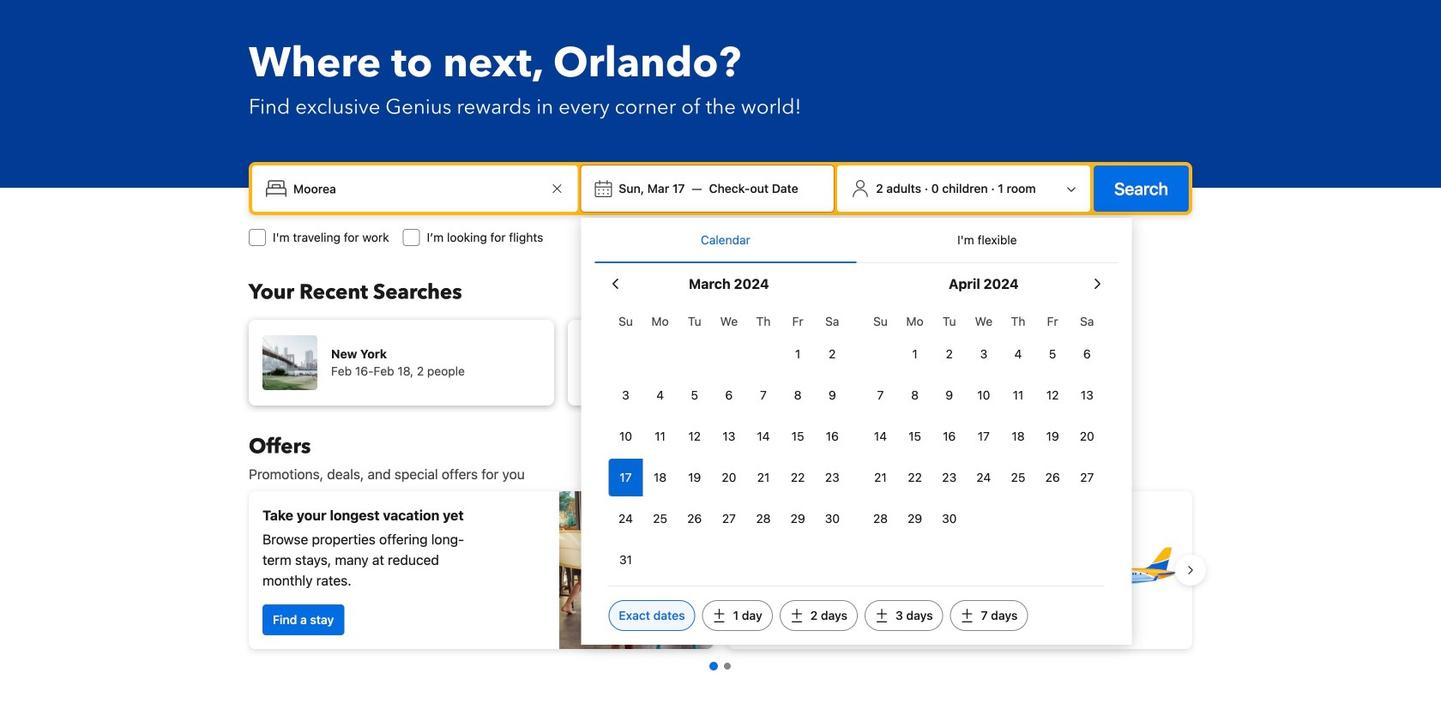 Task type: locate. For each thing, give the bounding box(es) containing it.
grid
[[609, 305, 850, 579], [864, 305, 1105, 538]]

tab list
[[595, 218, 1119, 264]]

1 April 2024 checkbox
[[898, 336, 933, 373]]

15 March 2024 checkbox
[[781, 418, 816, 456]]

9 April 2024 checkbox
[[933, 377, 967, 415]]

23 April 2024 checkbox
[[933, 459, 967, 497]]

18 April 2024 checkbox
[[1002, 418, 1036, 456]]

1 horizontal spatial grid
[[864, 305, 1105, 538]]

31 March 2024 checkbox
[[609, 542, 643, 579]]

24 March 2024 checkbox
[[609, 500, 643, 538]]

17 April 2024 checkbox
[[967, 418, 1002, 456]]

18 March 2024 checkbox
[[643, 459, 678, 497]]

take your longest vacation yet image
[[560, 492, 714, 650]]

2 March 2024 checkbox
[[816, 336, 850, 373]]

26 March 2024 checkbox
[[678, 500, 712, 538]]

12 March 2024 checkbox
[[678, 418, 712, 456]]

cell
[[609, 456, 643, 497]]

11 April 2024 checkbox
[[1002, 377, 1036, 415]]

26 April 2024 checkbox
[[1036, 459, 1070, 497]]

27 March 2024 checkbox
[[712, 500, 747, 538]]

17 March 2024 checkbox
[[609, 459, 643, 497]]

25 April 2024 checkbox
[[1002, 459, 1036, 497]]

14 March 2024 checkbox
[[747, 418, 781, 456]]

1 March 2024 checkbox
[[781, 336, 816, 373]]

16 April 2024 checkbox
[[933, 418, 967, 456]]

0 horizontal spatial grid
[[609, 305, 850, 579]]

cell inside grid
[[609, 456, 643, 497]]

28 March 2024 checkbox
[[747, 500, 781, 538]]

7 March 2024 checkbox
[[747, 377, 781, 415]]

10 March 2024 checkbox
[[609, 418, 643, 456]]

13 March 2024 checkbox
[[712, 418, 747, 456]]

8 April 2024 checkbox
[[898, 377, 933, 415]]

1 grid from the left
[[609, 305, 850, 579]]

20 April 2024 checkbox
[[1070, 418, 1105, 456]]

30 March 2024 checkbox
[[816, 500, 850, 538]]

region
[[235, 485, 1207, 657]]

4 April 2024 checkbox
[[1002, 336, 1036, 373]]

progress bar
[[710, 663, 731, 671]]

23 March 2024 checkbox
[[816, 459, 850, 497]]

7 April 2024 checkbox
[[864, 377, 898, 415]]

fly away to your dream vacation image
[[1059, 511, 1179, 631]]

19 April 2024 checkbox
[[1036, 418, 1070, 456]]



Task type: vqa. For each thing, say whether or not it's contained in the screenshot.
1 April 2024 checkbox on the right of the page
yes



Task type: describe. For each thing, give the bounding box(es) containing it.
22 April 2024 checkbox
[[898, 459, 933, 497]]

21 April 2024 checkbox
[[864, 459, 898, 497]]

2 April 2024 checkbox
[[933, 336, 967, 373]]

2 grid from the left
[[864, 305, 1105, 538]]

3 March 2024 checkbox
[[609, 377, 643, 415]]

30 April 2024 checkbox
[[933, 500, 967, 538]]

12 April 2024 checkbox
[[1036, 377, 1070, 415]]

15 April 2024 checkbox
[[898, 418, 933, 456]]

24 April 2024 checkbox
[[967, 459, 1002, 497]]

4 March 2024 checkbox
[[643, 377, 678, 415]]

3 April 2024 checkbox
[[967, 336, 1002, 373]]

9 March 2024 checkbox
[[816, 377, 850, 415]]

29 April 2024 checkbox
[[898, 500, 933, 538]]

5 April 2024 checkbox
[[1036, 336, 1070, 373]]

29 March 2024 checkbox
[[781, 500, 816, 538]]

6 April 2024 checkbox
[[1070, 336, 1105, 373]]

13 April 2024 checkbox
[[1070, 377, 1105, 415]]

6 March 2024 checkbox
[[712, 377, 747, 415]]

27 April 2024 checkbox
[[1070, 459, 1105, 497]]

20 March 2024 checkbox
[[712, 459, 747, 497]]

19 March 2024 checkbox
[[678, 459, 712, 497]]

Where are you going? field
[[287, 173, 547, 204]]

16 March 2024 checkbox
[[816, 418, 850, 456]]

5 March 2024 checkbox
[[678, 377, 712, 415]]

22 March 2024 checkbox
[[781, 459, 816, 497]]

14 April 2024 checkbox
[[864, 418, 898, 456]]

10 April 2024 checkbox
[[967, 377, 1002, 415]]

25 March 2024 checkbox
[[643, 500, 678, 538]]

11 March 2024 checkbox
[[643, 418, 678, 456]]

28 April 2024 checkbox
[[864, 500, 898, 538]]

21 March 2024 checkbox
[[747, 459, 781, 497]]

8 March 2024 checkbox
[[781, 377, 816, 415]]



